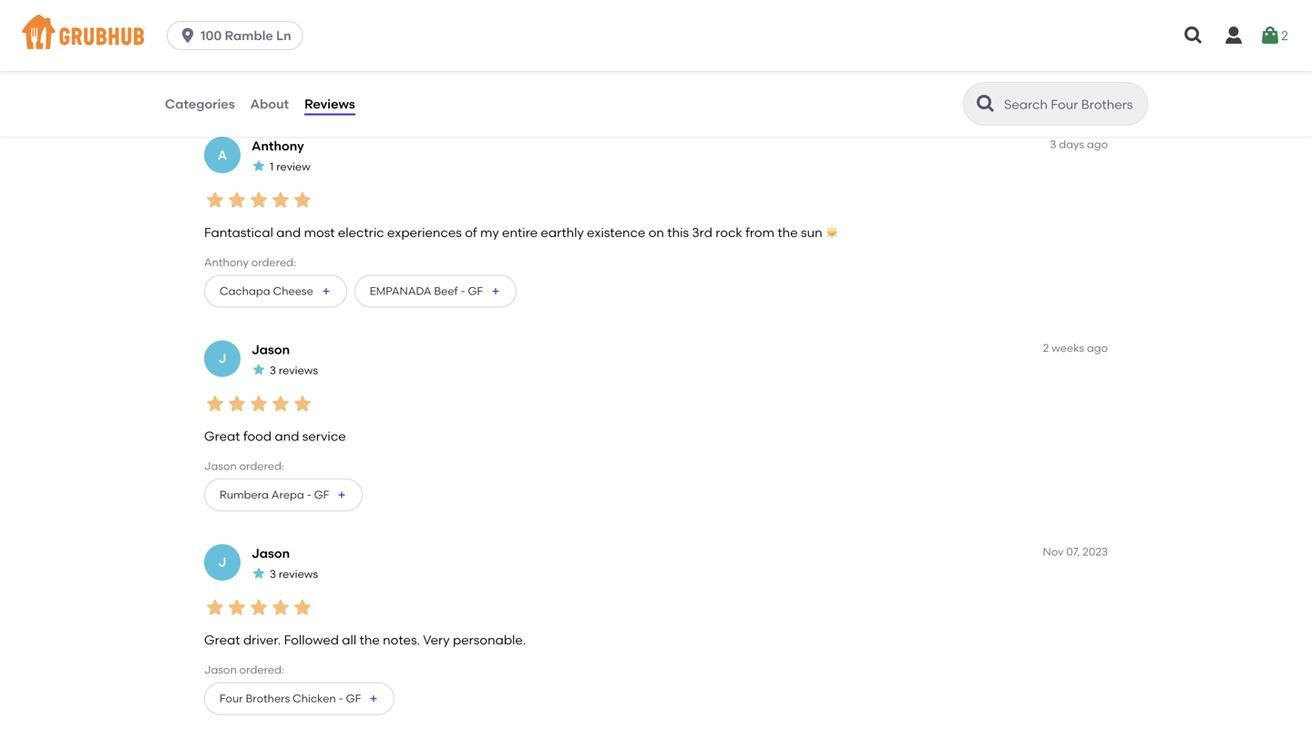 Task type: locate. For each thing, give the bounding box(es) containing it.
nov 07, 2023
[[1043, 545, 1109, 558]]

svg image inside 2 "button"
[[1260, 25, 1282, 46]]

jason ordered: for driver.
[[204, 663, 284, 676]]

- right arepa
[[307, 488, 312, 501]]

0 horizontal spatial anthony
[[204, 256, 249, 269]]

j down cachapa
[[218, 351, 226, 366]]

food down good
[[215, 26, 244, 42]]

0 horizontal spatial -
[[307, 488, 312, 501]]

my
[[480, 225, 499, 240]]

2 jason ordered: from the top
[[204, 663, 284, 676]]

j down rumbera
[[218, 554, 226, 570]]

from
[[746, 225, 775, 240]]

0 horizontal spatial svg image
[[179, 26, 197, 45]]

0 vertical spatial j
[[218, 351, 226, 366]]

fantastical
[[204, 225, 273, 240]]

great left "driver."
[[204, 632, 240, 647]]

notes.
[[383, 632, 420, 647]]

jason ordered:
[[204, 460, 284, 473], [204, 663, 284, 676]]

1 horizontal spatial anthony
[[252, 138, 304, 154]]

ago right weeks
[[1087, 341, 1109, 355]]

svg image right svg icon
[[1260, 25, 1282, 46]]

2 vertical spatial gf
[[346, 692, 361, 705]]

plus icon image for four brothers chicken - gf
[[368, 693, 379, 704]]

1
[[270, 160, 274, 173]]

gf for empanada beef - gf
[[468, 284, 483, 298]]

jason down cachapa cheese button
[[252, 342, 290, 357]]

svg image for 2
[[1260, 25, 1282, 46]]

food up rumbera
[[243, 428, 272, 444]]

2
[[1282, 28, 1289, 43], [1043, 341, 1050, 355]]

plus icon image right chicken
[[368, 693, 379, 704]]

1 vertical spatial 3 reviews
[[270, 567, 318, 581]]

1 vertical spatial gf
[[314, 488, 329, 501]]

rock
[[716, 225, 743, 240]]

1 great from the top
[[204, 428, 240, 444]]

gf right chicken
[[346, 692, 361, 705]]

on time delivery
[[301, 8, 351, 42]]

reviews
[[279, 364, 318, 377], [279, 567, 318, 581]]

1 vertical spatial jason ordered:
[[204, 663, 284, 676]]

-
[[461, 284, 465, 298], [307, 488, 312, 501], [339, 692, 343, 705]]

100
[[201, 28, 222, 43]]

ordered: up rumbera arepa - gf
[[239, 460, 284, 473]]

3 for great driver.  followed all the notes.  very personable.
[[270, 567, 276, 581]]

0 vertical spatial great
[[204, 428, 240, 444]]

jason up rumbera
[[204, 460, 237, 473]]

0 vertical spatial 3
[[1051, 138, 1057, 151]]

0 vertical spatial food
[[215, 26, 244, 42]]

3 reviews
[[270, 364, 318, 377], [270, 567, 318, 581]]

1 vertical spatial j
[[218, 554, 226, 570]]

svg image left svg icon
[[1183, 25, 1205, 46]]

ordered: up the brothers
[[239, 663, 284, 676]]

2 inside "button"
[[1282, 28, 1289, 43]]

service
[[302, 428, 346, 444]]

gf
[[468, 284, 483, 298], [314, 488, 329, 501], [346, 692, 361, 705]]

2 vertical spatial 3
[[270, 567, 276, 581]]

and left most
[[276, 225, 301, 240]]

1 vertical spatial ago
[[1087, 341, 1109, 355]]

main navigation navigation
[[0, 0, 1313, 71]]

great up rumbera
[[204, 428, 240, 444]]

plus icon image inside empanada beef - gf button
[[490, 286, 501, 297]]

food inside good food
[[215, 26, 244, 42]]

cachapa cheese
[[220, 284, 313, 298]]

2 horizontal spatial gf
[[468, 284, 483, 298]]

empanada beef - gf button
[[354, 275, 517, 308]]

rumbera arepa - gf button
[[204, 478, 363, 511]]

1 vertical spatial and
[[275, 428, 299, 444]]

plus icon image right beef
[[490, 286, 501, 297]]

jason ordered: up rumbera
[[204, 460, 284, 473]]

nov
[[1043, 545, 1064, 558]]

great driver.  followed all the notes.  very personable.
[[204, 632, 526, 647]]

1 j from the top
[[218, 351, 226, 366]]

about
[[250, 96, 289, 112]]

1 jason ordered: from the top
[[204, 460, 284, 473]]

the
[[778, 225, 798, 240], [360, 632, 380, 647]]

3 up great food and service
[[270, 364, 276, 377]]

fantastical and most electric experiences of my entire earthly existence on this 3rd rock from the sun ☀️
[[204, 225, 839, 240]]

plus icon image
[[321, 286, 332, 297], [490, 286, 501, 297], [337, 489, 348, 500], [368, 693, 379, 704]]

svg image left 100
[[179, 26, 197, 45]]

gf right arepa
[[314, 488, 329, 501]]

jason
[[252, 342, 290, 357], [204, 460, 237, 473], [252, 545, 290, 561], [204, 663, 237, 676]]

2 right svg icon
[[1282, 28, 1289, 43]]

star icon image
[[252, 159, 266, 173], [204, 189, 226, 211], [226, 189, 248, 211], [248, 189, 270, 211], [270, 189, 292, 211], [292, 189, 314, 211], [252, 363, 266, 377], [204, 393, 226, 415], [226, 393, 248, 415], [248, 393, 270, 415], [270, 393, 292, 415], [292, 393, 314, 415], [252, 566, 266, 581], [204, 597, 226, 618], [226, 597, 248, 618], [248, 597, 270, 618], [270, 597, 292, 618], [292, 597, 314, 618]]

1 vertical spatial food
[[243, 428, 272, 444]]

gf right beef
[[468, 284, 483, 298]]

0 vertical spatial 3 reviews
[[270, 364, 318, 377]]

1 vertical spatial -
[[307, 488, 312, 501]]

1 horizontal spatial gf
[[346, 692, 361, 705]]

anthony
[[252, 138, 304, 154], [204, 256, 249, 269]]

3 left days on the right top of page
[[1051, 138, 1057, 151]]

2 left weeks
[[1043, 341, 1050, 355]]

3 reviews up the followed
[[270, 567, 318, 581]]

and left service
[[275, 428, 299, 444]]

jason ordered: for food
[[204, 460, 284, 473]]

food for great
[[243, 428, 272, 444]]

delivery
[[301, 26, 349, 42]]

search icon image
[[975, 93, 997, 115]]

food for good
[[215, 26, 244, 42]]

anthony up 1
[[252, 138, 304, 154]]

plus icon image for rumbera arepa - gf
[[337, 489, 348, 500]]

0 vertical spatial reviews
[[279, 364, 318, 377]]

great for great food and service
[[204, 428, 240, 444]]

jason down rumbera arepa - gf
[[252, 545, 290, 561]]

1 3 reviews from the top
[[270, 364, 318, 377]]

plus icon image inside 'four brothers chicken - gf' button
[[368, 693, 379, 704]]

electric
[[338, 225, 384, 240]]

0 vertical spatial ordered:
[[251, 256, 296, 269]]

anthony down fantastical
[[204, 256, 249, 269]]

0 vertical spatial -
[[461, 284, 465, 298]]

the left sun
[[778, 225, 798, 240]]

of
[[465, 225, 477, 240]]

1 vertical spatial 3
[[270, 364, 276, 377]]

reviews up great food and service
[[279, 364, 318, 377]]

arepa
[[272, 488, 304, 501]]

- right chicken
[[339, 692, 343, 705]]

reviews up the followed
[[279, 567, 318, 581]]

ago right days on the right top of page
[[1087, 138, 1109, 151]]

100 ramble ln
[[201, 28, 291, 43]]

and
[[276, 225, 301, 240], [275, 428, 299, 444]]

gf for rumbera arepa - gf
[[314, 488, 329, 501]]

2 horizontal spatial svg image
[[1260, 25, 1282, 46]]

2 reviews from the top
[[279, 567, 318, 581]]

2 weeks ago
[[1043, 341, 1109, 355]]

0 vertical spatial 2
[[1282, 28, 1289, 43]]

plus icon image right the cheese
[[321, 286, 332, 297]]

reviews for and
[[279, 364, 318, 377]]

personable.
[[453, 632, 526, 647]]

svg image
[[1183, 25, 1205, 46], [1260, 25, 1282, 46], [179, 26, 197, 45]]

1 vertical spatial ordered:
[[239, 460, 284, 473]]

3
[[1051, 138, 1057, 151], [270, 364, 276, 377], [270, 567, 276, 581]]

ago
[[1087, 138, 1109, 151], [1087, 341, 1109, 355]]

0 vertical spatial anthony
[[252, 138, 304, 154]]

2 j from the top
[[218, 554, 226, 570]]

2 horizontal spatial -
[[461, 284, 465, 298]]

j
[[218, 351, 226, 366], [218, 554, 226, 570]]

1 reviews from the top
[[279, 364, 318, 377]]

plus icon image inside rumbera arepa - gf button
[[337, 489, 348, 500]]

1 ago from the top
[[1087, 138, 1109, 151]]

ordered:
[[251, 256, 296, 269], [239, 460, 284, 473], [239, 663, 284, 676]]

1 horizontal spatial 2
[[1282, 28, 1289, 43]]

plus icon image inside cachapa cheese button
[[321, 286, 332, 297]]

categories button
[[164, 71, 236, 137]]

empanada
[[370, 284, 432, 298]]

- right beef
[[461, 284, 465, 298]]

food
[[215, 26, 244, 42], [243, 428, 272, 444]]

ordered: up cachapa cheese button
[[251, 256, 296, 269]]

svg image inside 100 ramble ln button
[[179, 26, 197, 45]]

ago for great food and service
[[1087, 341, 1109, 355]]

entire
[[502, 225, 538, 240]]

j for great food and service
[[218, 351, 226, 366]]

0 horizontal spatial 2
[[1043, 341, 1050, 355]]

0 vertical spatial ago
[[1087, 138, 1109, 151]]

3 reviews up great food and service
[[270, 364, 318, 377]]

1 vertical spatial reviews
[[279, 567, 318, 581]]

1 horizontal spatial the
[[778, 225, 798, 240]]

3 up "driver."
[[270, 567, 276, 581]]

0 horizontal spatial gf
[[314, 488, 329, 501]]

svg image
[[1223, 25, 1245, 46]]

2 vertical spatial -
[[339, 692, 343, 705]]

1 vertical spatial anthony
[[204, 256, 249, 269]]

good
[[215, 8, 250, 23]]

1 vertical spatial great
[[204, 632, 240, 647]]

four brothers chicken - gf
[[220, 692, 361, 705]]

j for great driver.  followed all the notes.  very personable.
[[218, 554, 226, 570]]

anthony for anthony
[[252, 138, 304, 154]]

categories
[[165, 96, 235, 112]]

0 vertical spatial jason ordered:
[[204, 460, 284, 473]]

anthony ordered:
[[204, 256, 296, 269]]

plus icon image right arepa
[[337, 489, 348, 500]]

0 horizontal spatial the
[[360, 632, 380, 647]]

- for arepa
[[307, 488, 312, 501]]

the right all
[[360, 632, 380, 647]]

2 vertical spatial ordered:
[[239, 663, 284, 676]]

0 vertical spatial gf
[[468, 284, 483, 298]]

3 days ago
[[1051, 138, 1109, 151]]

great
[[204, 428, 240, 444], [204, 632, 240, 647]]

jason ordered: up four
[[204, 663, 284, 676]]

1 vertical spatial 2
[[1043, 341, 1050, 355]]

2 3 reviews from the top
[[270, 567, 318, 581]]

plus icon image for cachapa cheese
[[321, 286, 332, 297]]

2 great from the top
[[204, 632, 240, 647]]

2 ago from the top
[[1087, 341, 1109, 355]]



Task type: vqa. For each thing, say whether or not it's contained in the screenshot.
1st 30–45 min from right
no



Task type: describe. For each thing, give the bounding box(es) containing it.
0 vertical spatial the
[[778, 225, 798, 240]]

experiences
[[387, 225, 462, 240]]

four
[[220, 692, 243, 705]]

good food
[[215, 8, 250, 42]]

anthony for anthony ordered:
[[204, 256, 249, 269]]

brothers
[[246, 692, 290, 705]]

very
[[423, 632, 450, 647]]

earthly
[[541, 225, 584, 240]]

ago for fantastical and most electric experiences of my entire earthly existence on this 3rd rock from the sun ☀️
[[1087, 138, 1109, 151]]

jason up four
[[204, 663, 237, 676]]

plus icon image for empanada beef - gf
[[490, 286, 501, 297]]

☀️
[[826, 225, 839, 240]]

rumbera arepa - gf
[[220, 488, 329, 501]]

2 for 2
[[1282, 28, 1289, 43]]

1 horizontal spatial -
[[339, 692, 343, 705]]

cachapa
[[220, 284, 270, 298]]

beef
[[434, 284, 458, 298]]

review
[[276, 160, 311, 173]]

07,
[[1067, 545, 1081, 558]]

2 for 2 weeks ago
[[1043, 341, 1050, 355]]

2023
[[1083, 545, 1109, 558]]

most
[[304, 225, 335, 240]]

ordered: for and
[[251, 256, 296, 269]]

on
[[301, 8, 320, 23]]

ramble
[[225, 28, 273, 43]]

2 button
[[1260, 19, 1289, 52]]

weeks
[[1052, 341, 1085, 355]]

followed
[[284, 632, 339, 647]]

great for great driver.  followed all the notes.  very personable.
[[204, 632, 240, 647]]

3 reviews for followed
[[270, 567, 318, 581]]

1 horizontal spatial svg image
[[1183, 25, 1205, 46]]

100 ramble ln button
[[167, 21, 310, 50]]

four brothers chicken - gf button
[[204, 682, 395, 715]]

great food and service
[[204, 428, 346, 444]]

driver.
[[243, 632, 281, 647]]

reviews button
[[304, 71, 356, 137]]

1 review
[[270, 160, 311, 173]]

3 for great food and service
[[270, 364, 276, 377]]

time
[[323, 8, 351, 23]]

cachapa cheese button
[[204, 275, 347, 308]]

about button
[[249, 71, 290, 137]]

chicken
[[293, 692, 336, 705]]

ordered: for food
[[239, 460, 284, 473]]

this
[[668, 225, 689, 240]]

reviews for followed
[[279, 567, 318, 581]]

3rd
[[692, 225, 713, 240]]

reviews
[[305, 96, 355, 112]]

0 vertical spatial and
[[276, 225, 301, 240]]

empanada beef - gf
[[370, 284, 483, 298]]

existence
[[587, 225, 646, 240]]

on
[[649, 225, 665, 240]]

cheese
[[273, 284, 313, 298]]

1 vertical spatial the
[[360, 632, 380, 647]]

- for beef
[[461, 284, 465, 298]]

svg image for 100 ramble ln
[[179, 26, 197, 45]]

ln
[[276, 28, 291, 43]]

ordered: for driver.
[[239, 663, 284, 676]]

sun
[[801, 225, 823, 240]]

a
[[218, 147, 227, 163]]

Search Four Brothers search field
[[1003, 96, 1142, 113]]

all
[[342, 632, 357, 647]]

3 reviews for and
[[270, 364, 318, 377]]

rumbera
[[220, 488, 269, 501]]

days
[[1060, 138, 1085, 151]]



